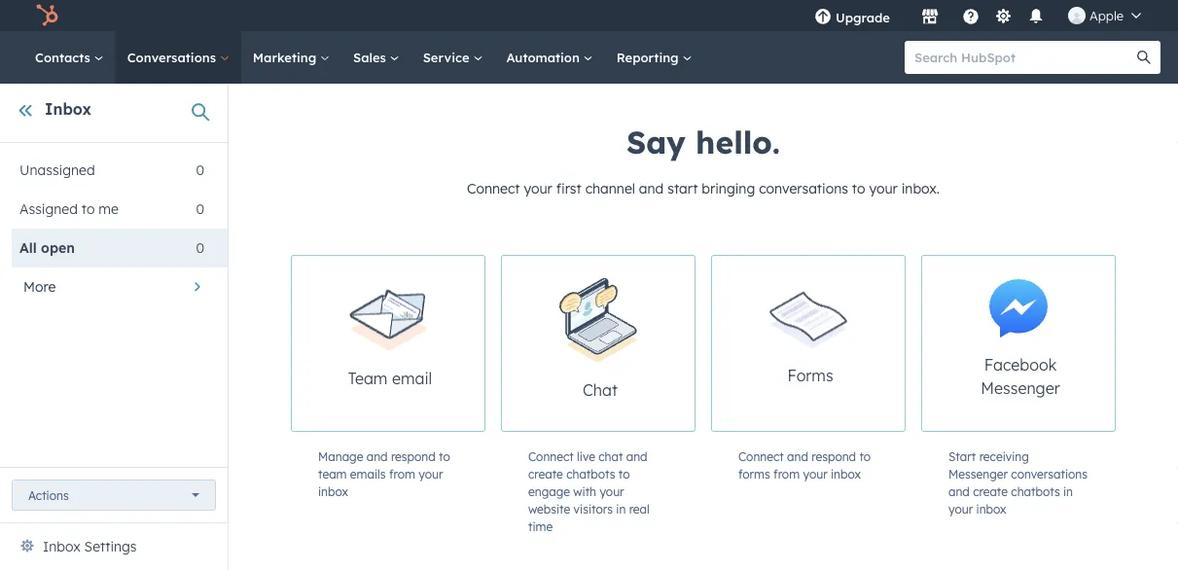Task type: describe. For each thing, give the bounding box(es) containing it.
settings image
[[995, 8, 1013, 26]]

in inside start receiving messenger conversations and create chatbots in your inbox
[[1064, 484, 1073, 499]]

connect and respond to forms from your inbox
[[739, 449, 871, 481]]

bob builder image
[[1068, 7, 1086, 24]]

Chat checkbox
[[501, 255, 696, 432]]

0 for to
[[196, 200, 204, 217]]

manage and respond to team emails from your inbox
[[318, 449, 450, 499]]

service
[[423, 49, 473, 65]]

contacts link
[[23, 31, 116, 84]]

conversations
[[127, 49, 220, 65]]

notifications image
[[1028, 9, 1045, 26]]

messenger inside checkbox
[[981, 379, 1060, 398]]

connect for chat
[[528, 449, 574, 464]]

live
[[577, 449, 595, 464]]

team email
[[348, 368, 432, 388]]

start
[[668, 180, 698, 197]]

and inside manage and respond to team emails from your inbox
[[367, 449, 388, 464]]

me
[[99, 200, 119, 217]]

assigned to me
[[19, 200, 119, 217]]

hubspot image
[[35, 4, 58, 27]]

channel
[[586, 180, 635, 197]]

actions
[[28, 488, 69, 503]]

inbox settings link
[[43, 535, 137, 559]]

your inside start receiving messenger conversations and create chatbots in your inbox
[[949, 502, 973, 516]]

chat
[[583, 380, 618, 400]]

in inside 'connect live chat and create chatbots to engage with your website visitors in real time'
[[616, 502, 626, 516]]

all open
[[19, 239, 75, 256]]

inbox inside connect and respond to forms from your inbox
[[831, 467, 861, 481]]

website
[[528, 502, 570, 516]]

receiving
[[980, 449, 1029, 464]]

settings link
[[992, 5, 1016, 26]]

contacts
[[35, 49, 94, 65]]

menu containing apple
[[801, 0, 1155, 31]]

conversations link
[[116, 31, 241, 84]]

forms
[[739, 467, 770, 481]]

assigned
[[19, 200, 78, 217]]

start receiving messenger conversations and create chatbots in your inbox
[[949, 449, 1088, 516]]

to inside manage and respond to team emails from your inbox
[[439, 449, 450, 464]]

reporting link
[[605, 31, 704, 84]]

Search HubSpot search field
[[905, 41, 1143, 74]]

chat
[[599, 449, 623, 464]]

connect for forms
[[739, 449, 784, 464]]

with
[[573, 484, 597, 499]]

facebook
[[985, 355, 1057, 375]]

forms
[[788, 366, 834, 386]]

all
[[19, 239, 37, 256]]

time
[[528, 519, 553, 534]]

email
[[392, 368, 432, 388]]

from inside manage and respond to team emails from your inbox
[[389, 467, 415, 481]]

settings
[[84, 538, 137, 555]]

create inside start receiving messenger conversations and create chatbots in your inbox
[[973, 484, 1008, 499]]

apple button
[[1057, 0, 1153, 31]]

respond for team email
[[391, 449, 436, 464]]

engage
[[528, 484, 570, 499]]

your inside manage and respond to team emails from your inbox
[[419, 467, 443, 481]]

connect live chat and create chatbots to engage with your website visitors in real time
[[528, 449, 650, 534]]

to inside connect and respond to forms from your inbox
[[860, 449, 871, 464]]

open
[[41, 239, 75, 256]]

inbox.
[[902, 180, 940, 197]]

say hello.
[[627, 123, 780, 162]]

emails
[[350, 467, 386, 481]]

inbox for inbox settings
[[43, 538, 80, 555]]

your inside connect and respond to forms from your inbox
[[803, 467, 828, 481]]

upgrade image
[[814, 9, 832, 26]]

facebook messenger
[[981, 355, 1060, 398]]

upgrade
[[836, 9, 890, 25]]

0 horizontal spatial connect
[[467, 180, 520, 197]]

inbox inside start receiving messenger conversations and create chatbots in your inbox
[[977, 502, 1007, 516]]

messenger inside start receiving messenger conversations and create chatbots in your inbox
[[949, 467, 1008, 481]]

create inside 'connect live chat and create chatbots to engage with your website visitors in real time'
[[528, 467, 563, 481]]



Task type: vqa. For each thing, say whether or not it's contained in the screenshot.
topmost the [object Object] complete progress bar
no



Task type: locate. For each thing, give the bounding box(es) containing it.
connect up engage
[[528, 449, 574, 464]]

connect inside connect and respond to forms from your inbox
[[739, 449, 784, 464]]

0 horizontal spatial chatbots
[[567, 467, 615, 481]]

0 horizontal spatial conversations
[[759, 180, 849, 197]]

manage
[[318, 449, 363, 464]]

0 vertical spatial conversations
[[759, 180, 849, 197]]

Facebook Messenger checkbox
[[922, 255, 1116, 432]]

and down start
[[949, 484, 970, 499]]

3 0 from the top
[[196, 239, 204, 256]]

Team email checkbox
[[291, 255, 486, 432]]

chatbots down receiving
[[1011, 484, 1060, 499]]

0 vertical spatial messenger
[[981, 379, 1060, 398]]

inbox
[[831, 467, 861, 481], [318, 484, 348, 499], [977, 502, 1007, 516]]

0 vertical spatial in
[[1064, 484, 1073, 499]]

messenger
[[981, 379, 1060, 398], [949, 467, 1008, 481]]

to
[[852, 180, 866, 197], [82, 200, 95, 217], [439, 449, 450, 464], [860, 449, 871, 464], [619, 467, 630, 481]]

1 vertical spatial in
[[616, 502, 626, 516]]

2 horizontal spatial inbox
[[977, 502, 1007, 516]]

respond inside manage and respond to team emails from your inbox
[[391, 449, 436, 464]]

1 horizontal spatial respond
[[812, 449, 856, 464]]

0 vertical spatial chatbots
[[567, 467, 615, 481]]

marketplaces image
[[922, 9, 939, 26]]

and left start
[[639, 180, 664, 197]]

2 from from the left
[[774, 467, 800, 481]]

inbox inside manage and respond to team emails from your inbox
[[318, 484, 348, 499]]

connect left the first
[[467, 180, 520, 197]]

real
[[629, 502, 650, 516]]

your inside 'connect live chat and create chatbots to engage with your website visitors in real time'
[[600, 484, 624, 499]]

from right emails
[[389, 467, 415, 481]]

2 0 from the top
[[196, 200, 204, 217]]

first
[[556, 180, 582, 197]]

chatbots
[[567, 467, 615, 481], [1011, 484, 1060, 499]]

your left inbox.
[[869, 180, 898, 197]]

0 vertical spatial 0
[[196, 162, 204, 179]]

2 respond from the left
[[812, 449, 856, 464]]

marketplaces button
[[910, 0, 951, 31]]

your right emails
[[419, 467, 443, 481]]

and
[[639, 180, 664, 197], [367, 449, 388, 464], [626, 449, 648, 464], [787, 449, 809, 464], [949, 484, 970, 499]]

automation
[[506, 49, 584, 65]]

your
[[524, 180, 553, 197], [869, 180, 898, 197], [419, 467, 443, 481], [803, 467, 828, 481], [600, 484, 624, 499], [949, 502, 973, 516]]

conversations
[[759, 180, 849, 197], [1011, 467, 1088, 481]]

0 vertical spatial inbox
[[45, 99, 92, 119]]

your up the visitors
[[600, 484, 624, 499]]

say
[[627, 123, 686, 162]]

hello.
[[696, 123, 780, 162]]

actions button
[[12, 480, 216, 511]]

connect up forms
[[739, 449, 784, 464]]

and down forms
[[787, 449, 809, 464]]

and inside start receiving messenger conversations and create chatbots in your inbox
[[949, 484, 970, 499]]

inbox for inbox
[[45, 99, 92, 119]]

your left the first
[[524, 180, 553, 197]]

1 horizontal spatial create
[[973, 484, 1008, 499]]

respond
[[391, 449, 436, 464], [812, 449, 856, 464]]

connect inside 'connect live chat and create chatbots to engage with your website visitors in real time'
[[528, 449, 574, 464]]

connect
[[467, 180, 520, 197], [528, 449, 574, 464], [739, 449, 784, 464]]

team
[[318, 467, 347, 481]]

respond down forms
[[812, 449, 856, 464]]

your right forms
[[803, 467, 828, 481]]

visitors
[[574, 502, 613, 516]]

1 vertical spatial 0
[[196, 200, 204, 217]]

start
[[949, 449, 976, 464]]

Forms checkbox
[[711, 255, 906, 432]]

and inside connect and respond to forms from your inbox
[[787, 449, 809, 464]]

inbox settings
[[43, 538, 137, 555]]

create down receiving
[[973, 484, 1008, 499]]

0 for open
[[196, 239, 204, 256]]

chatbots inside 'connect live chat and create chatbots to engage with your website visitors in real time'
[[567, 467, 615, 481]]

1 vertical spatial inbox
[[318, 484, 348, 499]]

and inside 'connect live chat and create chatbots to engage with your website visitors in real time'
[[626, 449, 648, 464]]

from right forms
[[774, 467, 800, 481]]

1 horizontal spatial conversations
[[1011, 467, 1088, 481]]

sales link
[[342, 31, 411, 84]]

messenger down start
[[949, 467, 1008, 481]]

from inside connect and respond to forms from your inbox
[[774, 467, 800, 481]]

help button
[[955, 0, 988, 31]]

inbox down team
[[318, 484, 348, 499]]

conversations right the bringing
[[759, 180, 849, 197]]

service link
[[411, 31, 495, 84]]

to inside 'connect live chat and create chatbots to engage with your website visitors in real time'
[[619, 467, 630, 481]]

1 vertical spatial chatbots
[[1011, 484, 1060, 499]]

1 vertical spatial create
[[973, 484, 1008, 499]]

create
[[528, 467, 563, 481], [973, 484, 1008, 499]]

and right chat
[[626, 449, 648, 464]]

bringing
[[702, 180, 755, 197]]

1 horizontal spatial from
[[774, 467, 800, 481]]

connect your first channel and start bringing conversations to your inbox.
[[467, 180, 940, 197]]

0 horizontal spatial respond
[[391, 449, 436, 464]]

inbox down receiving
[[977, 502, 1007, 516]]

from
[[389, 467, 415, 481], [774, 467, 800, 481]]

2 vertical spatial inbox
[[977, 502, 1007, 516]]

1 0 from the top
[[196, 162, 204, 179]]

notifications button
[[1020, 0, 1053, 31]]

1 vertical spatial conversations
[[1011, 467, 1088, 481]]

inbox left settings
[[43, 538, 80, 555]]

0 horizontal spatial from
[[389, 467, 415, 481]]

help image
[[962, 9, 980, 26]]

messenger down facebook
[[981, 379, 1060, 398]]

1 horizontal spatial connect
[[528, 449, 574, 464]]

search image
[[1138, 51, 1151, 64]]

team
[[348, 368, 388, 388]]

hubspot link
[[23, 4, 73, 27]]

respond for forms
[[812, 449, 856, 464]]

0
[[196, 162, 204, 179], [196, 200, 204, 217], [196, 239, 204, 256]]

1 respond from the left
[[391, 449, 436, 464]]

1 horizontal spatial in
[[1064, 484, 1073, 499]]

1 vertical spatial inbox
[[43, 538, 80, 555]]

apple
[[1090, 7, 1124, 23]]

more
[[23, 278, 56, 295]]

marketing link
[[241, 31, 342, 84]]

1 from from the left
[[389, 467, 415, 481]]

menu
[[801, 0, 1155, 31]]

conversations down receiving
[[1011, 467, 1088, 481]]

2 vertical spatial 0
[[196, 239, 204, 256]]

inbox right forms
[[831, 467, 861, 481]]

2 horizontal spatial connect
[[739, 449, 784, 464]]

chatbots down live on the bottom of the page
[[567, 467, 615, 481]]

respond inside connect and respond to forms from your inbox
[[812, 449, 856, 464]]

unassigned
[[19, 162, 95, 179]]

in
[[1064, 484, 1073, 499], [616, 502, 626, 516]]

0 horizontal spatial create
[[528, 467, 563, 481]]

search button
[[1128, 41, 1161, 74]]

sales
[[353, 49, 390, 65]]

inbox down contacts link on the left of page
[[45, 99, 92, 119]]

0 vertical spatial create
[[528, 467, 563, 481]]

automation link
[[495, 31, 605, 84]]

chatbots inside start receiving messenger conversations and create chatbots in your inbox
[[1011, 484, 1060, 499]]

create up engage
[[528, 467, 563, 481]]

and up emails
[[367, 449, 388, 464]]

your down start
[[949, 502, 973, 516]]

marketing
[[253, 49, 320, 65]]

respond right manage
[[391, 449, 436, 464]]

inbox
[[45, 99, 92, 119], [43, 538, 80, 555]]

0 vertical spatial inbox
[[831, 467, 861, 481]]

0 horizontal spatial in
[[616, 502, 626, 516]]

1 horizontal spatial chatbots
[[1011, 484, 1060, 499]]

reporting
[[617, 49, 683, 65]]

1 vertical spatial messenger
[[949, 467, 1008, 481]]

conversations inside start receiving messenger conversations and create chatbots in your inbox
[[1011, 467, 1088, 481]]

0 horizontal spatial inbox
[[318, 484, 348, 499]]

1 horizontal spatial inbox
[[831, 467, 861, 481]]



